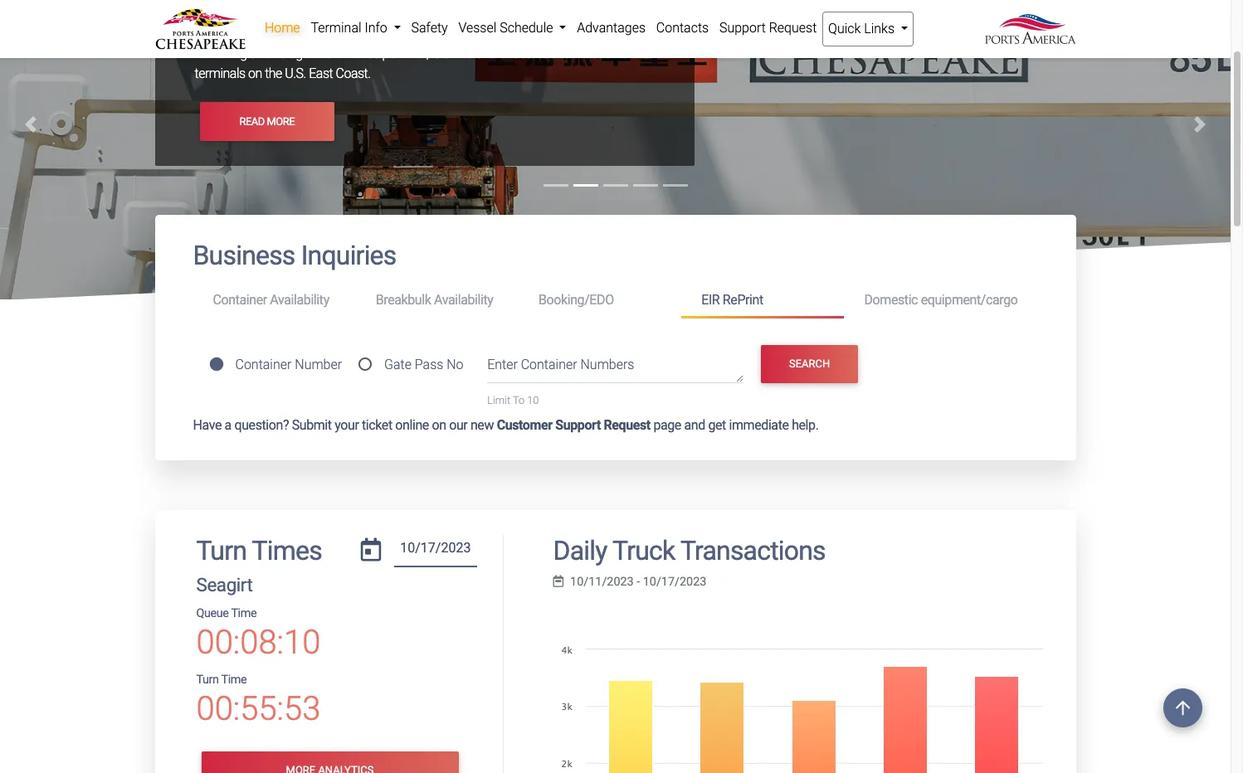 Task type: locate. For each thing, give the bounding box(es) containing it.
on left our
[[432, 417, 447, 433]]

enter container numbers
[[488, 357, 635, 373]]

time for 00:55:53
[[221, 673, 247, 688]]

0 horizontal spatial on
[[248, 66, 262, 82]]

container inside "link"
[[213, 292, 267, 308]]

main content
[[142, 215, 1089, 774]]

request
[[770, 20, 817, 36], [604, 417, 651, 433]]

0 vertical spatial turn
[[196, 535, 247, 567]]

turn up queue
[[196, 535, 247, 567]]

1 horizontal spatial terminal
[[433, 6, 481, 22]]

0 horizontal spatial a
[[225, 417, 232, 433]]

a right have
[[225, 417, 232, 433]]

0 vertical spatial an
[[465, 26, 479, 42]]

business inquiries
[[193, 240, 397, 272]]

None text field
[[394, 535, 477, 568]]

limit
[[488, 395, 511, 407]]

an right with in the top left of the page
[[465, 26, 479, 42]]

1 horizontal spatial and
[[685, 417, 706, 433]]

u.s.
[[285, 66, 306, 82]]

1 horizontal spatial availability
[[434, 292, 494, 308]]

million
[[263, 26, 299, 42]]

1 vertical spatial turn
[[196, 673, 219, 688]]

growth
[[521, 26, 559, 42]]

handling
[[587, 6, 633, 22]]

and down rate on the top left
[[550, 46, 570, 62]]

in right teu
[[327, 26, 337, 42]]

0 vertical spatial the
[[490, 46, 507, 62]]

record
[[535, 6, 570, 22]]

1 horizontal spatial an
[[465, 26, 479, 42]]

quick links
[[829, 21, 898, 37]]

eir reprint
[[702, 292, 764, 308]]

inquiries
[[301, 240, 397, 272]]

seagirt
[[352, 6, 390, 22], [196, 575, 253, 596]]

and left "get"
[[685, 417, 706, 433]]

of left 5
[[586, 26, 597, 42]]

achieving
[[195, 46, 247, 62]]

container down business
[[213, 292, 267, 308]]

vessel
[[459, 20, 497, 36]]

1 horizontal spatial support
[[720, 20, 766, 36]]

request left page
[[604, 417, 651, 433]]

0 horizontal spatial seagirt
[[196, 575, 253, 596]]

in up per
[[394, 26, 404, 42]]

support right customer
[[556, 417, 601, 433]]

baltimore
[[339, 26, 392, 42]]

1 vertical spatial the
[[265, 66, 282, 82]]

a
[[526, 6, 533, 22], [225, 417, 232, 433]]

read more
[[240, 115, 295, 128]]

search button
[[761, 345, 859, 384]]

percent.
[[609, 26, 653, 42]]

1 horizontal spatial a
[[526, 6, 533, 22]]

1 vertical spatial support
[[556, 417, 601, 433]]

container for container number
[[235, 357, 292, 373]]

seagirt up queue
[[196, 575, 253, 596]]

customer
[[497, 417, 553, 433]]

container left the number
[[235, 357, 292, 373]]

time right queue
[[231, 607, 257, 621]]

-
[[637, 575, 640, 590]]

business
[[193, 240, 295, 272]]

have
[[193, 417, 222, 433]]

time inside queue time 00:08:10
[[231, 607, 257, 621]]

1 horizontal spatial seagirt
[[352, 6, 390, 22]]

booking/edo link
[[519, 285, 682, 316]]

1 in from the left
[[327, 26, 337, 42]]

a right set
[[526, 6, 533, 22]]

efficient
[[605, 46, 648, 62]]

fastest
[[510, 46, 547, 62]]

10/11/2023
[[571, 575, 634, 590]]

ports america chesapeake's seagirt marine terminal has set a record of handling more than 1 million teu in baltimore in 2018,                         with an annual growth rate of 5 percent. achieving an average of 37 moves per hour, it is one of the fastest and most efficient terminals on the u.s. east coast.
[[195, 6, 653, 82]]

moves
[[343, 46, 380, 62]]

1 horizontal spatial the
[[490, 46, 507, 62]]

seagirt inside the ports america chesapeake's seagirt marine terminal has set a record of handling more than 1 million teu in baltimore in 2018,                         with an annual growth rate of 5 percent. achieving an average of 37 moves per hour, it is one of the fastest and most efficient terminals on the u.s. east coast.
[[352, 6, 390, 22]]

0 horizontal spatial in
[[327, 26, 337, 42]]

get
[[709, 417, 727, 433]]

more
[[195, 26, 224, 42]]

time up 00:55:53
[[221, 673, 247, 688]]

2 availability from the left
[[434, 292, 494, 308]]

seagirt up 'baltimore'
[[352, 6, 390, 22]]

0 vertical spatial on
[[248, 66, 262, 82]]

terminal up with in the top left of the page
[[433, 6, 481, 22]]

turn
[[196, 535, 247, 567], [196, 673, 219, 688]]

0 vertical spatial time
[[231, 607, 257, 621]]

annual
[[481, 26, 518, 42]]

2 turn from the top
[[196, 673, 219, 688]]

request left quick
[[770, 20, 817, 36]]

equipment/cargo
[[921, 292, 1019, 308]]

time inside turn time 00:55:53
[[221, 673, 247, 688]]

page
[[654, 417, 682, 433]]

0 horizontal spatial request
[[604, 417, 651, 433]]

turn up 00:55:53
[[196, 673, 219, 688]]

availability down the business inquiries
[[270, 292, 330, 308]]

0 horizontal spatial the
[[265, 66, 282, 82]]

on right terminals on the top left
[[248, 66, 262, 82]]

terminal up 37
[[311, 20, 362, 36]]

support
[[720, 20, 766, 36], [556, 417, 601, 433]]

1 turn from the top
[[196, 535, 247, 567]]

read
[[240, 115, 265, 128]]

1 vertical spatial an
[[250, 46, 264, 62]]

of left 37
[[312, 46, 323, 62]]

1 vertical spatial and
[[685, 417, 706, 433]]

breakbulk
[[376, 292, 431, 308]]

1 horizontal spatial in
[[394, 26, 404, 42]]

customer support request link
[[497, 417, 651, 433]]

1 horizontal spatial request
[[770, 20, 817, 36]]

the
[[490, 46, 507, 62], [265, 66, 282, 82]]

coast.
[[336, 66, 371, 82]]

0 horizontal spatial availability
[[270, 292, 330, 308]]

0 horizontal spatial support
[[556, 417, 601, 433]]

the left u.s.
[[265, 66, 282, 82]]

an down 1
[[250, 46, 264, 62]]

0 vertical spatial a
[[526, 6, 533, 22]]

reprint
[[723, 292, 764, 308]]

gate
[[384, 357, 412, 373]]

0 horizontal spatial and
[[550, 46, 570, 62]]

1 vertical spatial request
[[604, 417, 651, 433]]

it
[[432, 46, 438, 62]]

terminal info
[[311, 20, 391, 36]]

our
[[449, 417, 468, 433]]

1 availability from the left
[[270, 292, 330, 308]]

transactions
[[681, 535, 826, 567]]

booking/edo
[[539, 292, 614, 308]]

availability right breakbulk
[[434, 292, 494, 308]]

0 vertical spatial and
[[550, 46, 570, 62]]

turn inside turn time 00:55:53
[[196, 673, 219, 688]]

go to top image
[[1164, 689, 1203, 728]]

teu
[[301, 26, 324, 42]]

0 vertical spatial seagirt
[[352, 6, 390, 22]]

0 vertical spatial support
[[720, 20, 766, 36]]

1 vertical spatial on
[[432, 417, 447, 433]]

queue
[[196, 607, 229, 621]]

1 vertical spatial time
[[221, 673, 247, 688]]

and
[[550, 46, 570, 62], [685, 417, 706, 433]]

support right contacts
[[720, 20, 766, 36]]

0 horizontal spatial an
[[250, 46, 264, 62]]

an
[[465, 26, 479, 42], [250, 46, 264, 62]]

availability inside "link"
[[270, 292, 330, 308]]

read more link
[[200, 102, 335, 141]]

1 vertical spatial a
[[225, 417, 232, 433]]

calendar day image
[[361, 539, 381, 562]]

1 horizontal spatial on
[[432, 417, 447, 433]]

terminal
[[433, 6, 481, 22], [311, 20, 362, 36]]

the down annual
[[490, 46, 507, 62]]

search
[[790, 358, 831, 370]]

ticket
[[362, 417, 393, 433]]

container availability link
[[193, 285, 356, 316]]

eir reprint link
[[682, 285, 845, 319]]



Task type: describe. For each thing, give the bounding box(es) containing it.
00:08:10
[[196, 624, 321, 663]]

economic engine image
[[0, 0, 1232, 423]]

container availability
[[213, 292, 330, 308]]

east
[[309, 66, 333, 82]]

none text field inside main content
[[394, 535, 477, 568]]

container up 10
[[521, 357, 578, 373]]

pass
[[415, 357, 444, 373]]

domestic equipment/cargo link
[[845, 285, 1038, 316]]

1
[[253, 26, 260, 42]]

help.
[[792, 417, 819, 433]]

average
[[266, 46, 309, 62]]

turn time 00:55:53
[[196, 673, 321, 729]]

support inside 'support request' link
[[720, 20, 766, 36]]

of up rate on the top left
[[573, 6, 584, 22]]

set
[[506, 6, 523, 22]]

immediate
[[730, 417, 789, 433]]

daily truck transactions
[[553, 535, 826, 567]]

with
[[439, 26, 462, 42]]

on inside main content
[[432, 417, 447, 433]]

turn for turn time 00:55:53
[[196, 673, 219, 688]]

schedule
[[500, 20, 553, 36]]

container for container availability
[[213, 292, 267, 308]]

daily
[[553, 535, 608, 567]]

breakbulk availability
[[376, 292, 494, 308]]

to
[[513, 395, 525, 407]]

vessel schedule link
[[453, 12, 572, 45]]

home
[[265, 20, 300, 36]]

ports
[[195, 6, 224, 22]]

container number
[[235, 357, 342, 373]]

breakbulk availability link
[[356, 285, 519, 316]]

times
[[252, 535, 322, 567]]

most
[[573, 46, 602, 62]]

terminal inside the ports america chesapeake's seagirt marine terminal has set a record of handling more than 1 million teu in baltimore in 2018,                         with an annual growth rate of 5 percent. achieving an average of 37 moves per hour, it is one of the fastest and most efficient terminals on the u.s. east coast.
[[433, 6, 481, 22]]

have a question? submit your ticket online on our new customer support request page and get immediate help.
[[193, 417, 819, 433]]

one
[[453, 46, 473, 62]]

1 vertical spatial seagirt
[[196, 575, 253, 596]]

submit
[[292, 417, 332, 433]]

domestic
[[865, 292, 919, 308]]

number
[[295, 357, 342, 373]]

0 vertical spatial request
[[770, 20, 817, 36]]

marine
[[393, 6, 431, 22]]

info
[[365, 20, 388, 36]]

5
[[599, 26, 606, 42]]

home link
[[260, 12, 306, 45]]

online
[[396, 417, 429, 433]]

Enter Container Numbers text field
[[488, 356, 744, 384]]

contacts link
[[651, 12, 715, 45]]

advantages
[[577, 20, 646, 36]]

safety
[[411, 20, 448, 36]]

your
[[335, 417, 359, 433]]

eir
[[702, 292, 720, 308]]

has
[[484, 6, 504, 22]]

time for 00:08:10
[[231, 607, 257, 621]]

chesapeake's
[[275, 6, 349, 22]]

new
[[471, 417, 494, 433]]

than
[[226, 26, 251, 42]]

numbers
[[581, 357, 635, 373]]

more
[[267, 115, 295, 128]]

on inside the ports america chesapeake's seagirt marine terminal has set a record of handling more than 1 million teu in baltimore in 2018,                         with an annual growth rate of 5 percent. achieving an average of 37 moves per hour, it is one of the fastest and most efficient terminals on the u.s. east coast.
[[248, 66, 262, 82]]

links
[[865, 21, 895, 37]]

question?
[[235, 417, 289, 433]]

2018,
[[407, 26, 437, 42]]

2 in from the left
[[394, 26, 404, 42]]

is
[[441, 46, 450, 62]]

availability for breakbulk availability
[[434, 292, 494, 308]]

gate pass no
[[384, 357, 464, 373]]

availability for container availability
[[270, 292, 330, 308]]

quick links link
[[823, 12, 915, 47]]

10
[[528, 395, 539, 407]]

37
[[326, 46, 340, 62]]

queue time 00:08:10
[[196, 607, 321, 663]]

support request
[[720, 20, 817, 36]]

turn for turn times
[[196, 535, 247, 567]]

contacts
[[657, 20, 709, 36]]

0 horizontal spatial terminal
[[311, 20, 362, 36]]

enter
[[488, 357, 518, 373]]

vessel schedule
[[459, 20, 557, 36]]

and inside the ports america chesapeake's seagirt marine terminal has set a record of handling more than 1 million teu in baltimore in 2018,                         with an annual growth rate of 5 percent. achieving an average of 37 moves per hour, it is one of the fastest and most efficient terminals on the u.s. east coast.
[[550, 46, 570, 62]]

calendar week image
[[553, 576, 564, 588]]

limit to 10
[[488, 395, 539, 407]]

terminal info link
[[306, 12, 406, 45]]

10/17/2023
[[643, 575, 707, 590]]

domestic equipment/cargo
[[865, 292, 1019, 308]]

of right one on the left top of page
[[476, 46, 487, 62]]

main content containing 00:08:10
[[142, 215, 1089, 774]]

truck
[[613, 535, 675, 567]]

per
[[382, 46, 400, 62]]

10/11/2023 - 10/17/2023
[[571, 575, 707, 590]]

terminals
[[195, 66, 245, 82]]

hour,
[[403, 46, 429, 62]]

turn times
[[196, 535, 322, 567]]

america
[[227, 6, 272, 22]]

support request link
[[715, 12, 823, 45]]

safety link
[[406, 12, 453, 45]]

a inside the ports america chesapeake's seagirt marine terminal has set a record of handling more than 1 million teu in baltimore in 2018,                         with an annual growth rate of 5 percent. achieving an average of 37 moves per hour, it is one of the fastest and most efficient terminals on the u.s. east coast.
[[526, 6, 533, 22]]

and inside main content
[[685, 417, 706, 433]]

advantages link
[[572, 12, 651, 45]]



Task type: vqa. For each thing, say whether or not it's contained in the screenshot.
Impact
no



